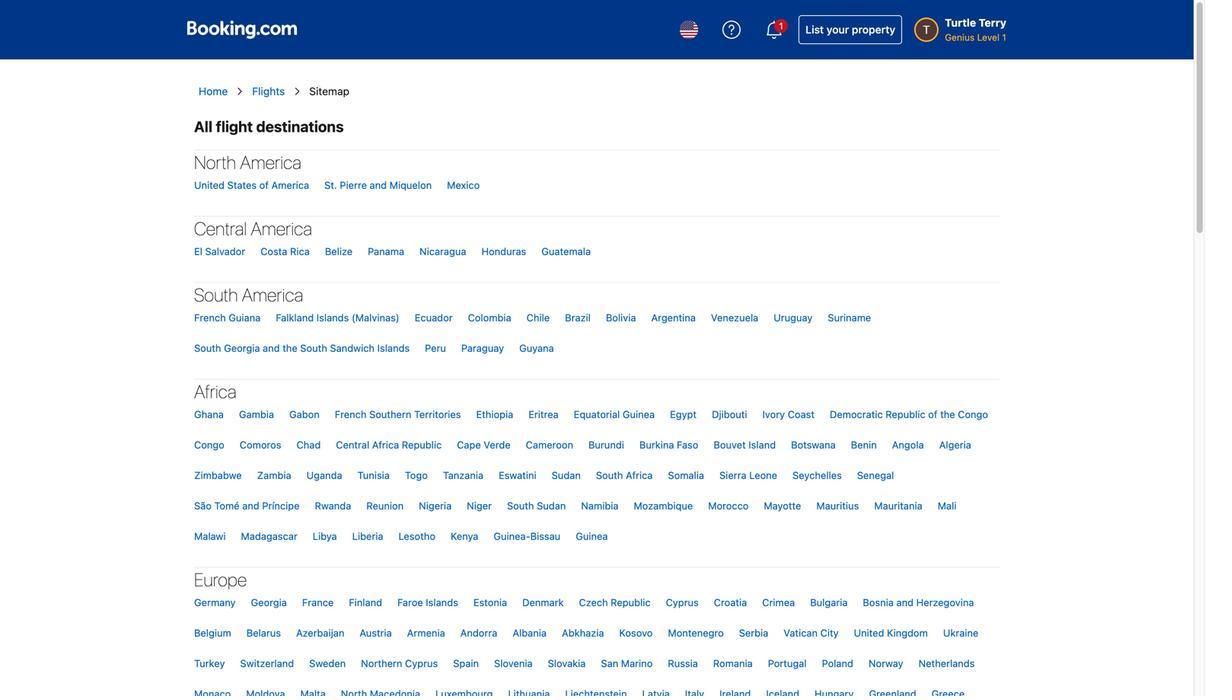 Task type: vqa. For each thing, say whether or not it's contained in the screenshot.
Burkina Faso link
yes



Task type: locate. For each thing, give the bounding box(es) containing it.
ukraine
[[944, 627, 979, 639]]

south down eswatini
[[507, 500, 534, 511]]

kenya link
[[443, 521, 486, 551]]

0 vertical spatial republic
[[886, 409, 926, 420]]

french left the guiana
[[194, 312, 226, 323]]

morocco
[[709, 500, 749, 511]]

mexico link
[[440, 170, 488, 200]]

islands for faroe
[[426, 597, 458, 608]]

africa up ghana
[[194, 381, 237, 402]]

1 vertical spatial cyprus
[[405, 658, 438, 669]]

and down falkland
[[263, 342, 280, 354]]

0 horizontal spatial the
[[283, 342, 298, 354]]

africa for south africa
[[626, 470, 653, 481]]

algeria link
[[932, 430, 979, 460]]

1 vertical spatial french
[[335, 409, 367, 420]]

central for central america
[[194, 218, 247, 239]]

1 vertical spatial central
[[336, 439, 370, 451]]

congo up "algeria" link at the bottom right of the page
[[958, 409, 989, 420]]

nicaragua
[[420, 246, 467, 257]]

reunion
[[367, 500, 404, 511]]

islands inside "link"
[[426, 597, 458, 608]]

el
[[194, 246, 203, 257]]

level
[[978, 32, 1000, 43]]

the down falkland
[[283, 342, 298, 354]]

america for north america
[[240, 152, 302, 173]]

russia
[[668, 658, 698, 669]]

georgia up belarus link
[[251, 597, 287, 608]]

slovakia
[[548, 658, 586, 669]]

united inside united kingdom "link"
[[854, 627, 885, 639]]

republic for democratic
[[886, 409, 926, 420]]

0 vertical spatial 1
[[780, 21, 784, 31]]

1 horizontal spatial islands
[[377, 342, 410, 354]]

of up "algeria" link at the bottom right of the page
[[929, 409, 938, 420]]

flights link
[[252, 84, 285, 99]]

islands right faroe
[[426, 597, 458, 608]]

united inside united states of america "link"
[[194, 179, 225, 191]]

islands up sandwich
[[317, 312, 349, 323]]

serbia link
[[732, 618, 776, 648]]

united kingdom
[[854, 627, 928, 639]]

0 vertical spatial the
[[283, 342, 298, 354]]

1 horizontal spatial 1
[[1003, 32, 1007, 43]]

0 horizontal spatial congo
[[194, 439, 225, 451]]

0 vertical spatial of
[[260, 179, 269, 191]]

2 vertical spatial africa
[[626, 470, 653, 481]]

peru
[[425, 342, 446, 354]]

0 horizontal spatial french
[[194, 312, 226, 323]]

africa inside "link"
[[372, 439, 399, 451]]

bulgaria
[[811, 597, 848, 608]]

of
[[260, 179, 269, 191], [929, 409, 938, 420]]

tanzania link
[[436, 460, 491, 491]]

0 vertical spatial sudan
[[552, 470, 581, 481]]

1 vertical spatial africa
[[372, 439, 399, 451]]

2 vertical spatial republic
[[611, 597, 651, 608]]

ivory
[[763, 409, 785, 420]]

french left southern
[[335, 409, 367, 420]]

0 horizontal spatial united
[[194, 179, 225, 191]]

equatorial
[[574, 409, 620, 420]]

america left st.
[[272, 179, 309, 191]]

republic up angola link
[[886, 409, 926, 420]]

booking.com online hotel reservations image
[[187, 21, 297, 39]]

1 horizontal spatial congo
[[958, 409, 989, 420]]

1
[[780, 21, 784, 31], [1003, 32, 1007, 43]]

1 vertical spatial sudan
[[537, 500, 566, 511]]

central
[[194, 218, 247, 239], [336, 439, 370, 451]]

america up united states of america
[[240, 152, 302, 173]]

cyprus down armenia link
[[405, 658, 438, 669]]

1 horizontal spatial of
[[929, 409, 938, 420]]

portugal link
[[761, 648, 815, 679]]

south africa
[[596, 470, 653, 481]]

0 vertical spatial french
[[194, 312, 226, 323]]

azerbaijan
[[296, 627, 345, 639]]

czech republic link
[[572, 587, 659, 618]]

tanzania
[[443, 470, 484, 481]]

sudan down cameroon
[[552, 470, 581, 481]]

0 vertical spatial cyprus
[[666, 597, 699, 608]]

the up "algeria" link at the bottom right of the page
[[941, 409, 956, 420]]

africa down burkina at right bottom
[[626, 470, 653, 481]]

1 vertical spatial the
[[941, 409, 956, 420]]

germany
[[194, 597, 236, 608]]

romania
[[714, 658, 753, 669]]

french for french guiana
[[194, 312, 226, 323]]

0 horizontal spatial of
[[260, 179, 269, 191]]

turkey link
[[187, 648, 233, 679]]

1 horizontal spatial africa
[[372, 439, 399, 451]]

mozambique
[[634, 500, 693, 511]]

guiana
[[229, 312, 261, 323]]

flight
[[216, 118, 253, 135]]

islands down (malvinas) at the left of page
[[377, 342, 410, 354]]

coast
[[788, 409, 815, 420]]

ecuador
[[415, 312, 453, 323]]

and right pierre
[[370, 179, 387, 191]]

south georgia and the south sandwich islands link
[[187, 333, 418, 363]]

1 horizontal spatial united
[[854, 627, 885, 639]]

list
[[806, 23, 824, 36]]

ethiopia link
[[469, 399, 521, 430]]

south up "french guiana"
[[194, 284, 238, 305]]

republic up 'kosovo' "link"
[[611, 597, 651, 608]]

united down bosnia
[[854, 627, 885, 639]]

ghana
[[194, 409, 224, 420]]

america up falkland
[[242, 284, 303, 305]]

of right states
[[260, 179, 269, 191]]

africa
[[194, 381, 237, 402], [372, 439, 399, 451], [626, 470, 653, 481]]

0 horizontal spatial central
[[194, 218, 247, 239]]

angola link
[[885, 430, 932, 460]]

costa rica
[[261, 246, 310, 257]]

belgium
[[194, 627, 231, 639]]

2 horizontal spatial islands
[[426, 597, 458, 608]]

armenia link
[[400, 618, 453, 648]]

1 horizontal spatial republic
[[611, 597, 651, 608]]

of inside "link"
[[260, 179, 269, 191]]

cyprus up montenegro
[[666, 597, 699, 608]]

the for congo
[[941, 409, 956, 420]]

panama
[[368, 246, 405, 257]]

ecuador link
[[407, 302, 461, 333]]

2 horizontal spatial republic
[[886, 409, 926, 420]]

1 vertical spatial of
[[929, 409, 938, 420]]

turtle
[[945, 16, 977, 29]]

america inside united states of america "link"
[[272, 179, 309, 191]]

2 vertical spatial islands
[[426, 597, 458, 608]]

1 right the level
[[1003, 32, 1007, 43]]

french guiana
[[194, 312, 261, 323]]

egypt
[[670, 409, 697, 420]]

1 vertical spatial united
[[854, 627, 885, 639]]

liberia link
[[345, 521, 391, 551]]

gabon
[[289, 409, 320, 420]]

leone
[[750, 470, 778, 481]]

norway link
[[861, 648, 911, 679]]

1 inside button
[[780, 21, 784, 31]]

south down french guiana link
[[194, 342, 221, 354]]

1 horizontal spatial cyprus
[[666, 597, 699, 608]]

colombia
[[468, 312, 512, 323]]

(malvinas)
[[352, 312, 400, 323]]

0 vertical spatial islands
[[317, 312, 349, 323]]

america up costa rica
[[251, 218, 312, 239]]

são tomé and príncipe link
[[187, 491, 307, 521]]

0 vertical spatial united
[[194, 179, 225, 191]]

of for republic
[[929, 409, 938, 420]]

1 vertical spatial islands
[[377, 342, 410, 354]]

guinea up burkina at right bottom
[[623, 409, 655, 420]]

south down burundi link on the bottom of the page
[[596, 470, 623, 481]]

togo link
[[398, 460, 436, 491]]

0 horizontal spatial 1
[[780, 21, 784, 31]]

tunisia link
[[350, 460, 398, 491]]

and right tomé on the left of page
[[242, 500, 259, 511]]

sweden link
[[302, 648, 354, 679]]

namibia
[[581, 500, 619, 511]]

congo down ghana
[[194, 439, 225, 451]]

sierra leone
[[720, 470, 778, 481]]

san marino link
[[594, 648, 661, 679]]

central up el salvador
[[194, 218, 247, 239]]

0 vertical spatial guinea
[[623, 409, 655, 420]]

united states of america
[[194, 179, 309, 191]]

1 horizontal spatial french
[[335, 409, 367, 420]]

united down north
[[194, 179, 225, 191]]

south for south sudan
[[507, 500, 534, 511]]

1 horizontal spatial the
[[941, 409, 956, 420]]

1 vertical spatial congo
[[194, 439, 225, 451]]

africa down southern
[[372, 439, 399, 451]]

1 vertical spatial guinea
[[576, 530, 608, 542]]

0 horizontal spatial cyprus
[[405, 658, 438, 669]]

bolivia link
[[599, 302, 644, 333]]

cameroon link
[[518, 430, 581, 460]]

germany link
[[187, 587, 243, 618]]

congo
[[958, 409, 989, 420], [194, 439, 225, 451]]

cyprus link
[[659, 587, 707, 618]]

and right bosnia
[[897, 597, 914, 608]]

republic up 'togo' link
[[402, 439, 442, 451]]

0 horizontal spatial guinea
[[576, 530, 608, 542]]

sandwich
[[330, 342, 375, 354]]

suriname
[[828, 312, 872, 323]]

slovakia link
[[541, 648, 594, 679]]

guinea down namibia
[[576, 530, 608, 542]]

austria
[[360, 627, 392, 639]]

1 vertical spatial georgia
[[251, 597, 287, 608]]

united for united states of america
[[194, 179, 225, 191]]

republic inside "link"
[[402, 439, 442, 451]]

2 horizontal spatial africa
[[626, 470, 653, 481]]

georgia down the guiana
[[224, 342, 260, 354]]

ethiopia
[[476, 409, 514, 420]]

french southern territories
[[335, 409, 461, 420]]

costa
[[261, 246, 287, 257]]

french
[[194, 312, 226, 323], [335, 409, 367, 420]]

ivory coast link
[[755, 399, 823, 430]]

south for south georgia and the south sandwich islands
[[194, 342, 221, 354]]

guinea inside "equatorial guinea" link
[[623, 409, 655, 420]]

1 horizontal spatial guinea
[[623, 409, 655, 420]]

0 horizontal spatial islands
[[317, 312, 349, 323]]

and for miquelon
[[370, 179, 387, 191]]

cape verde
[[457, 439, 511, 451]]

sudan up bissau
[[537, 500, 566, 511]]

0 vertical spatial central
[[194, 218, 247, 239]]

cape
[[457, 439, 481, 451]]

0 vertical spatial congo
[[958, 409, 989, 420]]

0 horizontal spatial republic
[[402, 439, 442, 451]]

0 vertical spatial georgia
[[224, 342, 260, 354]]

of for states
[[260, 179, 269, 191]]

georgia
[[224, 342, 260, 354], [251, 597, 287, 608]]

1 horizontal spatial central
[[336, 439, 370, 451]]

0 horizontal spatial africa
[[194, 381, 237, 402]]

1 vertical spatial 1
[[1003, 32, 1007, 43]]

central up tunisia
[[336, 439, 370, 451]]

central inside "link"
[[336, 439, 370, 451]]

cyprus inside 'link'
[[405, 658, 438, 669]]

comoros
[[240, 439, 281, 451]]

1 left list
[[780, 21, 784, 31]]

chile
[[527, 312, 550, 323]]

1 vertical spatial republic
[[402, 439, 442, 451]]

eritrea link
[[521, 399, 566, 430]]



Task type: describe. For each thing, give the bounding box(es) containing it.
guinea-bissau link
[[486, 521, 568, 551]]

falkland islands (malvinas)
[[276, 312, 400, 323]]

crimea
[[763, 597, 795, 608]]

central for central africa republic
[[336, 439, 370, 451]]

home
[[199, 85, 228, 97]]

crimea link
[[755, 587, 803, 618]]

san
[[601, 658, 619, 669]]

burundi link
[[581, 430, 632, 460]]

mauritius link
[[809, 491, 867, 521]]

destinations
[[256, 118, 344, 135]]

spain link
[[446, 648, 487, 679]]

0 vertical spatial africa
[[194, 381, 237, 402]]

south down falkland
[[300, 342, 327, 354]]

faso
[[677, 439, 699, 451]]

south america
[[194, 284, 303, 305]]

vatican
[[784, 627, 818, 639]]

liberia
[[352, 530, 383, 542]]

mayotte
[[764, 500, 802, 511]]

south georgia and the south sandwich islands
[[194, 342, 410, 354]]

democratic republic of the congo link
[[823, 399, 996, 430]]

argentina link
[[644, 302, 704, 333]]

georgia link
[[243, 587, 295, 618]]

america for central america
[[251, 218, 312, 239]]

the for south
[[283, 342, 298, 354]]

america for south america
[[242, 284, 303, 305]]

zimbabwe link
[[187, 460, 250, 491]]

bouvet island
[[714, 439, 776, 451]]

st. pierre and miquelon link
[[317, 170, 440, 200]]

united for united kingdom
[[854, 627, 885, 639]]

eswatini
[[499, 470, 537, 481]]

uruguay
[[774, 312, 813, 323]]

bolivia
[[606, 312, 636, 323]]

south for south africa
[[596, 470, 623, 481]]

kingdom
[[887, 627, 928, 639]]

belarus link
[[239, 618, 289, 648]]

central america
[[194, 218, 312, 239]]

bouvet
[[714, 439, 746, 451]]

french southern territories link
[[327, 399, 469, 430]]

republic for czech
[[611, 597, 651, 608]]

senegal link
[[850, 460, 902, 491]]

democratic
[[830, 409, 883, 420]]

venezuela link
[[704, 302, 766, 333]]

france link
[[295, 587, 341, 618]]

guinea inside guinea link
[[576, 530, 608, 542]]

chad link
[[289, 430, 329, 460]]

marino
[[621, 658, 653, 669]]

portugal
[[768, 658, 807, 669]]

zimbabwe
[[194, 470, 242, 481]]

french for french southern territories
[[335, 409, 367, 420]]

madagascar
[[241, 530, 298, 542]]

mexico
[[447, 179, 480, 191]]

kosovo
[[620, 627, 653, 639]]

ghana link
[[187, 399, 231, 430]]

islands for falkland
[[317, 312, 349, 323]]

africa for central africa republic
[[372, 439, 399, 451]]

burundi
[[589, 439, 624, 451]]

and for príncipe
[[242, 500, 259, 511]]

sitemap link
[[309, 84, 350, 99]]

gabon link
[[282, 399, 327, 430]]

all
[[194, 118, 213, 135]]

south for south america
[[194, 284, 238, 305]]

sierra leone link
[[712, 460, 785, 491]]

botswana
[[791, 439, 836, 451]]

zambia link
[[250, 460, 299, 491]]

guyana link
[[512, 333, 562, 363]]

chile link
[[519, 302, 558, 333]]

herzegovina
[[917, 597, 975, 608]]

estonia link
[[466, 587, 515, 618]]

and for the
[[263, 342, 280, 354]]

uruguay link
[[766, 302, 821, 333]]

bosnia and herzegovina
[[863, 597, 975, 608]]

1 button
[[756, 11, 793, 48]]

reunion link
[[359, 491, 411, 521]]

kosovo link
[[612, 618, 661, 648]]

montenegro link
[[661, 618, 732, 648]]

honduras
[[482, 246, 527, 257]]

gambia
[[239, 409, 274, 420]]

island
[[749, 439, 776, 451]]

andorra link
[[453, 618, 505, 648]]

venezuela
[[711, 312, 759, 323]]

1 inside turtle terry genius level 1
[[1003, 32, 1007, 43]]

democratic republic of the congo
[[830, 409, 989, 420]]

são
[[194, 500, 212, 511]]

falkland
[[276, 312, 314, 323]]

libya link
[[305, 521, 345, 551]]

denmark link
[[515, 587, 572, 618]]

sierra
[[720, 470, 747, 481]]

northern cyprus link
[[354, 648, 446, 679]]

nigeria
[[419, 500, 452, 511]]

united states of america link
[[187, 170, 317, 200]]

netherlands link
[[911, 648, 983, 679]]

city
[[821, 627, 839, 639]]

south sudan
[[507, 500, 566, 511]]

belize
[[325, 246, 353, 257]]

flights
[[252, 85, 285, 97]]

st.
[[325, 179, 337, 191]]

ukraine link
[[936, 618, 987, 648]]

tomé
[[214, 500, 240, 511]]

algeria
[[940, 439, 972, 451]]

states
[[227, 179, 257, 191]]

belarus
[[247, 627, 281, 639]]



